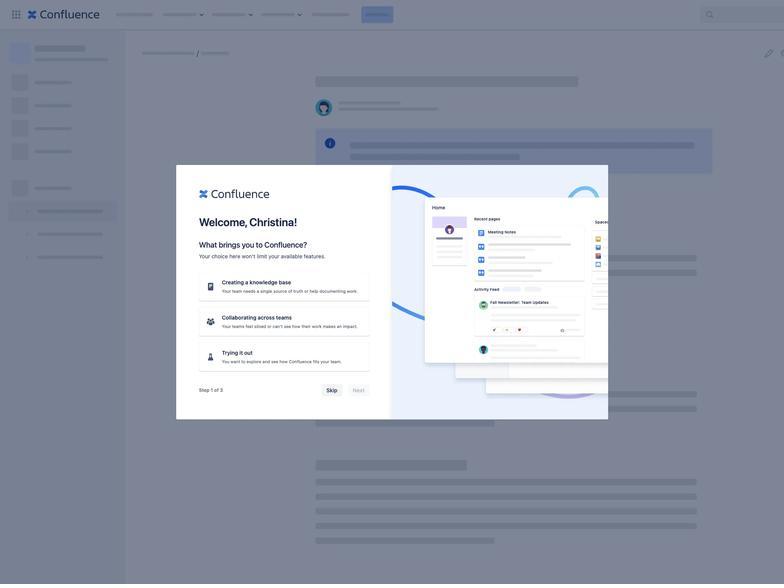 Task type: vqa. For each thing, say whether or not it's contained in the screenshot.
topmost or
yes



Task type: describe. For each thing, give the bounding box(es) containing it.
it
[[240, 349, 243, 356]]

explore
[[247, 359, 262, 364]]

trying
[[222, 349, 238, 356]]

updates
[[533, 300, 549, 304]]

your inside creating a knowledge base your team needs a single source of truth or help documenting work.
[[222, 288, 231, 293]]

to inside trying it out you want to explore and see how confluence fits your team.
[[242, 359, 246, 364]]

welcome, christina!
[[199, 215, 298, 228]]

rocket emoji image
[[491, 327, 503, 333]]

how-to article
[[524, 262, 561, 268]]

spaces
[[596, 219, 610, 224]]

needs
[[244, 288, 256, 293]]

documenting
[[320, 288, 346, 293]]

truth
[[294, 288, 303, 293]]

1 horizontal spatial teams
[[276, 314, 292, 321]]

their
[[302, 324, 311, 329]]

what
[[199, 240, 217, 249]]

article
[[545, 262, 561, 268]]

available
[[281, 253, 303, 259]]

team.
[[331, 359, 342, 364]]

how-
[[524, 262, 538, 268]]

plan
[[521, 238, 532, 245]]

1 vertical spatial to
[[538, 262, 543, 268]]

single
[[261, 288, 272, 293]]

pages
[[489, 216, 501, 221]]

recent
[[475, 216, 488, 221]]

impact.
[[343, 324, 358, 329]]

can't
[[273, 324, 283, 329]]

want
[[231, 359, 240, 364]]

team
[[232, 288, 242, 293]]

out
[[244, 349, 253, 356]]

creating a knowledge base your team needs a single source of truth or help documenting work.
[[222, 279, 358, 293]]

base
[[279, 279, 291, 285]]

project plan
[[502, 238, 532, 245]]

help
[[310, 288, 319, 293]]

an
[[337, 324, 342, 329]]

labs icon image
[[206, 352, 215, 361]]

comment emoji image
[[561, 327, 565, 332]]

1 vertical spatial a
[[257, 288, 259, 293]]

your inside what brings you to confluence? your choice here won't limit your available features.
[[199, 253, 210, 259]]

1 vertical spatial of
[[214, 387, 219, 393]]

and
[[263, 359, 270, 364]]

siloed
[[254, 324, 266, 329]]

creating
[[222, 279, 244, 285]]

none checkbox people group icon
[[199, 308, 370, 336]]

source
[[274, 288, 287, 293]]

people group icon image
[[206, 317, 215, 326]]

features.
[[304, 253, 326, 259]]

what brings you to confluence? your choice here won't limit your available features.
[[199, 240, 326, 259]]

here
[[230, 253, 241, 259]]

confluence logo image
[[199, 188, 269, 200]]

0 horizontal spatial a
[[245, 279, 249, 285]]

or inside collaborating across teams your teams feel siloed or can't see how their work makes an impact.
[[268, 324, 272, 329]]

none checkbox containing creating a knowledge base
[[199, 272, 370, 301]]

feed
[[491, 287, 500, 291]]

skip
[[327, 387, 338, 393]]

recent pages
[[475, 216, 501, 221]]

activity feed
[[475, 287, 500, 291]]

to inside what brings you to confluence? your choice here won't limit your available features.
[[256, 240, 263, 249]]

how inside collaborating across teams your teams feel siloed or can't see how their work makes an impact.
[[293, 324, 301, 329]]

welcome,
[[199, 215, 247, 228]]

choice
[[212, 253, 228, 259]]

page filled icon image
[[206, 282, 215, 291]]

instructions
[[534, 311, 560, 316]]

meeting notes
[[489, 229, 516, 234]]

won't
[[242, 253, 256, 259]]

fire emoji image
[[503, 327, 516, 333]]

fall newsletter: team updates
[[491, 300, 549, 304]]



Task type: locate. For each thing, give the bounding box(es) containing it.
limit
[[257, 253, 267, 259]]

1 none checkbox from the top
[[199, 308, 370, 336]]

fall
[[491, 300, 497, 304]]

meeting
[[489, 229, 504, 234]]

you
[[242, 240, 254, 249]]

see right can't
[[284, 324, 291, 329]]

1 horizontal spatial a
[[257, 288, 259, 293]]

none checkbox containing trying it out
[[199, 343, 370, 371]]

your left the team
[[222, 288, 231, 293]]

skip button
[[322, 384, 342, 396]]

or inside creating a knowledge base your team needs a single source of truth or help documenting work.
[[305, 288, 309, 293]]

teams down collaborating at the left bottom
[[232, 324, 245, 329]]

1 horizontal spatial see
[[284, 324, 291, 329]]

2 horizontal spatial to
[[538, 262, 543, 268]]

brings
[[219, 240, 240, 249]]

teams
[[276, 314, 292, 321], [232, 324, 245, 329]]

knowledge
[[250, 279, 278, 285]]

0 vertical spatial your
[[269, 253, 280, 259]]

2 vertical spatial your
[[222, 324, 231, 329]]

work
[[312, 324, 322, 329]]

confluence
[[289, 359, 312, 364]]

0 horizontal spatial of
[[214, 387, 219, 393]]

how inside trying it out you want to explore and see how confluence fits your team.
[[280, 359, 288, 364]]

None checkbox
[[199, 308, 370, 336], [199, 343, 370, 371]]

0 vertical spatial of
[[288, 288, 293, 293]]

of left truth
[[288, 288, 293, 293]]

across
[[258, 314, 275, 321]]

0 horizontal spatial see
[[271, 359, 279, 364]]

your inside what brings you to confluence? your choice here won't limit your available features.
[[269, 253, 280, 259]]

0 horizontal spatial teams
[[232, 324, 245, 329]]

project
[[502, 238, 520, 245]]

fits
[[313, 359, 320, 364]]

1 horizontal spatial to
[[256, 240, 263, 249]]

activity
[[475, 287, 489, 291]]

1 vertical spatial or
[[268, 324, 272, 329]]

your
[[199, 253, 210, 259], [222, 288, 231, 293], [222, 324, 231, 329]]

of inside creating a knowledge base your team needs a single source of truth or help documenting work.
[[288, 288, 293, 293]]

how left their
[[293, 324, 301, 329]]

or left can't
[[268, 324, 272, 329]]

see inside trying it out you want to explore and see how confluence fits your team.
[[271, 359, 279, 364]]

0 vertical spatial your
[[199, 253, 210, 259]]

or
[[305, 288, 309, 293], [268, 324, 272, 329]]

team
[[522, 300, 532, 304]]

see inside collaborating across teams your teams feel siloed or can't see how their work makes an impact.
[[284, 324, 291, 329]]

collaborating
[[222, 314, 257, 321]]

1 horizontal spatial how
[[293, 324, 301, 329]]

to right want
[[242, 359, 246, 364]]

0 vertical spatial how
[[293, 324, 301, 329]]

0 vertical spatial or
[[305, 288, 309, 293]]

notes
[[505, 229, 516, 234]]

None checkbox
[[199, 272, 370, 301]]

0 vertical spatial see
[[284, 324, 291, 329]]

teams up can't
[[276, 314, 292, 321]]

a up needs
[[245, 279, 249, 285]]

to right you
[[256, 240, 263, 249]]

1 horizontal spatial your
[[321, 359, 330, 364]]

work.
[[347, 288, 358, 293]]

christina!
[[250, 215, 298, 228]]

3
[[220, 387, 223, 393]]

1 horizontal spatial of
[[288, 288, 293, 293]]

none checkbox containing collaborating across teams
[[199, 308, 370, 336]]

step 1 of 3
[[199, 387, 223, 393]]

feel
[[246, 324, 253, 329]]

your down collaborating at the left bottom
[[222, 324, 231, 329]]

your right limit
[[269, 253, 280, 259]]

1 vertical spatial your
[[222, 288, 231, 293]]

your down what
[[199, 253, 210, 259]]

step
[[199, 387, 210, 393]]

1 vertical spatial your
[[321, 359, 330, 364]]

newsletter:
[[499, 300, 521, 304]]

trying it out you want to explore and see how confluence fits your team.
[[222, 349, 342, 364]]

1 vertical spatial see
[[271, 359, 279, 364]]

a
[[245, 279, 249, 285], [257, 288, 259, 293]]

0 vertical spatial a
[[245, 279, 249, 285]]

how left confluence
[[280, 359, 288, 364]]

0 vertical spatial teams
[[276, 314, 292, 321]]

of
[[288, 288, 293, 293], [214, 387, 219, 393]]

heart emoji image
[[516, 327, 529, 333]]

your inside collaborating across teams your teams feel siloed or can't see how their work makes an impact.
[[222, 324, 231, 329]]

to left article
[[538, 262, 543, 268]]

1 vertical spatial how
[[280, 359, 288, 364]]

makes
[[323, 324, 336, 329]]

1
[[211, 387, 213, 393]]

1 horizontal spatial or
[[305, 288, 309, 293]]

your inside trying it out you want to explore and see how confluence fits your team.
[[321, 359, 330, 364]]

0 horizontal spatial your
[[269, 253, 280, 259]]

0 vertical spatial none checkbox
[[199, 308, 370, 336]]

to
[[256, 240, 263, 249], [538, 262, 543, 268], [242, 359, 246, 364]]

how
[[293, 324, 301, 329], [280, 359, 288, 364]]

your
[[269, 253, 280, 259], [321, 359, 330, 364]]

a left the single
[[257, 288, 259, 293]]

2 vertical spatial to
[[242, 359, 246, 364]]

of right 1 at the left bottom of page
[[214, 387, 219, 393]]

2 none checkbox from the top
[[199, 343, 370, 371]]

1 vertical spatial teams
[[232, 324, 245, 329]]

see
[[284, 324, 291, 329], [271, 359, 279, 364]]

0 vertical spatial to
[[256, 240, 263, 249]]

see right the and
[[271, 359, 279, 364]]

you
[[222, 359, 230, 364]]

0 horizontal spatial how
[[280, 359, 288, 364]]

or left help
[[305, 288, 309, 293]]

0 horizontal spatial to
[[242, 359, 246, 364]]

1 vertical spatial none checkbox
[[199, 343, 370, 371]]

collaborating across teams your teams feel siloed or can't see how their work makes an impact.
[[222, 314, 358, 329]]

your right fits
[[321, 359, 330, 364]]

0 horizontal spatial or
[[268, 324, 272, 329]]

home
[[433, 205, 446, 210]]

confluence?
[[265, 240, 307, 249]]

none checkbox labs icon
[[199, 343, 370, 371]]



